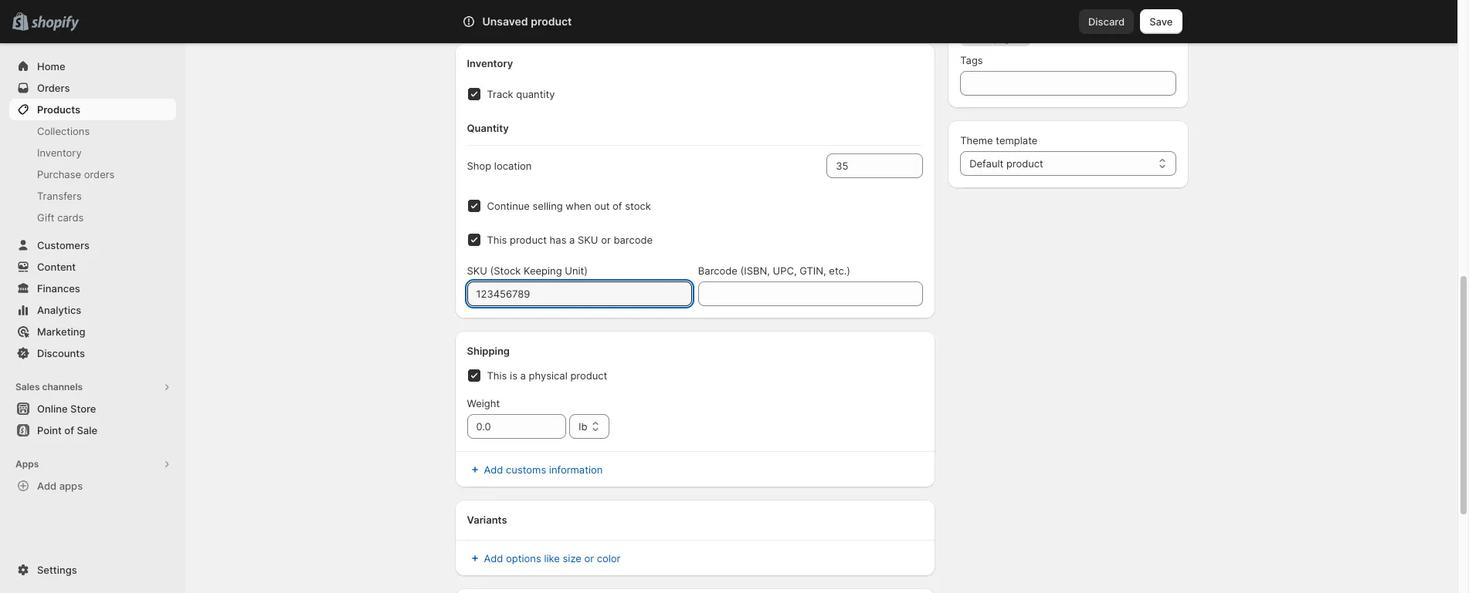 Task type: describe. For each thing, give the bounding box(es) containing it.
products
[[37, 104, 80, 116]]

shipping
[[467, 345, 510, 358]]

product for default
[[1006, 158, 1043, 170]]

like
[[544, 553, 560, 565]]

1 vertical spatial inventory
[[37, 147, 82, 159]]

customers link
[[9, 235, 176, 256]]

add options like size or color button
[[458, 548, 630, 570]]

when
[[566, 200, 591, 212]]

Barcode (ISBN, UPC, GTIN, etc.) text field
[[698, 282, 923, 307]]

Tags text field
[[960, 71, 1176, 96]]

add for add customs information
[[484, 464, 503, 477]]

marketing
[[37, 326, 85, 338]]

shop location
[[467, 160, 532, 172]]

upc,
[[773, 265, 797, 277]]

orders link
[[9, 77, 176, 99]]

unsaved
[[482, 15, 528, 28]]

quantity
[[467, 122, 509, 134]]

stock
[[625, 200, 651, 212]]

size
[[563, 553, 582, 565]]

product for unsaved
[[531, 15, 572, 28]]

options
[[506, 553, 541, 565]]

barcode
[[614, 234, 653, 246]]

default product
[[970, 158, 1043, 170]]

page
[[993, 32, 1015, 44]]

quantity
[[516, 88, 555, 100]]

gift cards link
[[9, 207, 176, 229]]

discard
[[1088, 15, 1125, 28]]

store
[[70, 403, 96, 416]]

product for this
[[510, 234, 547, 246]]

or inside 'button'
[[584, 553, 594, 565]]

analytics
[[37, 304, 81, 317]]

1 horizontal spatial of
[[613, 200, 622, 212]]

customs
[[506, 464, 546, 477]]

home link
[[9, 56, 176, 77]]

this for this product has a sku or barcode
[[487, 234, 507, 246]]

shop
[[467, 160, 491, 172]]

template
[[996, 134, 1038, 147]]

purchase orders
[[37, 168, 115, 181]]

track
[[487, 88, 513, 100]]

apps button
[[9, 454, 176, 476]]

continue selling when out of stock
[[487, 200, 651, 212]]

1 horizontal spatial a
[[569, 234, 575, 246]]

selling
[[533, 200, 563, 212]]

is
[[510, 370, 517, 382]]

save button
[[1140, 9, 1182, 34]]

this is a physical product
[[487, 370, 607, 382]]

add options like size or color
[[484, 553, 621, 565]]

gift
[[37, 212, 55, 224]]

online store button
[[0, 399, 185, 420]]

search button
[[505, 9, 953, 34]]

has
[[550, 234, 567, 246]]

gtin,
[[800, 265, 826, 277]]

continue
[[487, 200, 530, 212]]

1 horizontal spatial inventory
[[467, 57, 513, 70]]

sales
[[15, 382, 40, 393]]

content link
[[9, 256, 176, 278]]

barcode
[[698, 265, 738, 277]]

weight
[[467, 398, 500, 410]]

1 vertical spatial sku
[[467, 265, 487, 277]]

this for this is a physical product
[[487, 370, 507, 382]]

add customs information
[[484, 464, 603, 477]]

(isbn,
[[740, 265, 770, 277]]

analytics link
[[9, 300, 176, 321]]

add for add options like size or color
[[484, 553, 503, 565]]

location
[[494, 160, 532, 172]]

sales channels
[[15, 382, 83, 393]]

theme
[[960, 134, 993, 147]]

finances
[[37, 283, 80, 295]]

apps
[[15, 459, 39, 470]]

sales channels button
[[9, 377, 176, 399]]

1 horizontal spatial sku
[[578, 234, 598, 246]]

apps
[[59, 480, 83, 493]]

customers
[[37, 239, 90, 252]]

keeping
[[524, 265, 562, 277]]

channels
[[42, 382, 83, 393]]

information
[[549, 464, 603, 477]]

sku (stock keeping unit)
[[467, 265, 588, 277]]

unsaved product
[[482, 15, 572, 28]]

point
[[37, 425, 62, 437]]

add apps
[[37, 480, 83, 493]]



Task type: locate. For each thing, give the bounding box(es) containing it.
cards
[[57, 212, 84, 224]]

or right size
[[584, 553, 594, 565]]

Weight text field
[[467, 415, 566, 440]]

color
[[597, 553, 621, 565]]

or
[[601, 234, 611, 246], [584, 553, 594, 565]]

discounts
[[37, 348, 85, 360]]

product left has
[[510, 234, 547, 246]]

home
[[965, 32, 991, 44], [37, 60, 65, 73]]

point of sale button
[[0, 420, 185, 442]]

point of sale
[[37, 425, 97, 437]]

(stock
[[490, 265, 521, 277]]

add left apps
[[37, 480, 57, 493]]

sku left '(stock'
[[467, 265, 487, 277]]

1 vertical spatial of
[[64, 425, 74, 437]]

0 horizontal spatial or
[[584, 553, 594, 565]]

gift cards
[[37, 212, 84, 224]]

home for home
[[37, 60, 65, 73]]

1 vertical spatial home
[[37, 60, 65, 73]]

tags
[[960, 54, 983, 66]]

unit)
[[565, 265, 588, 277]]

orders
[[84, 168, 115, 181]]

this
[[487, 234, 507, 246], [487, 370, 507, 382]]

1 vertical spatial or
[[584, 553, 594, 565]]

2 vertical spatial add
[[484, 553, 503, 565]]

or left barcode
[[601, 234, 611, 246]]

transfers
[[37, 190, 82, 202]]

product right physical
[[570, 370, 607, 382]]

discounts link
[[9, 343, 176, 365]]

this product has a sku or barcode
[[487, 234, 653, 246]]

transfers link
[[9, 185, 176, 207]]

a
[[569, 234, 575, 246], [520, 370, 526, 382]]

out
[[594, 200, 610, 212]]

collections link
[[9, 120, 176, 142]]

this left is
[[487, 370, 507, 382]]

content
[[37, 261, 76, 273]]

1 vertical spatial add
[[37, 480, 57, 493]]

add apps button
[[9, 476, 176, 497]]

0 vertical spatial a
[[569, 234, 575, 246]]

sku right has
[[578, 234, 598, 246]]

0 horizontal spatial inventory
[[37, 147, 82, 159]]

point of sale link
[[9, 420, 176, 442]]

inventory
[[467, 57, 513, 70], [37, 147, 82, 159]]

product down template
[[1006, 158, 1043, 170]]

online store
[[37, 403, 96, 416]]

1 horizontal spatial or
[[601, 234, 611, 246]]

home page link
[[965, 31, 1015, 46]]

search
[[530, 15, 563, 28]]

0 horizontal spatial home
[[37, 60, 65, 73]]

of inside button
[[64, 425, 74, 437]]

a right is
[[520, 370, 526, 382]]

settings link
[[9, 560, 176, 582]]

home page
[[965, 32, 1015, 44]]

finances link
[[9, 278, 176, 300]]

0 vertical spatial sku
[[578, 234, 598, 246]]

add left options
[[484, 553, 503, 565]]

None number field
[[827, 154, 900, 178]]

settings
[[37, 565, 77, 577]]

product
[[531, 15, 572, 28], [1006, 158, 1043, 170], [510, 234, 547, 246], [570, 370, 607, 382]]

online
[[37, 403, 68, 416]]

add left the customs
[[484, 464, 503, 477]]

SKU (Stock Keeping Unit) text field
[[467, 282, 692, 307]]

discard button
[[1079, 9, 1134, 34]]

0 vertical spatial add
[[484, 464, 503, 477]]

1 vertical spatial a
[[520, 370, 526, 382]]

shopify image
[[31, 16, 79, 31]]

2 this from the top
[[487, 370, 507, 382]]

barcode (isbn, upc, gtin, etc.)
[[698, 265, 850, 277]]

product right unsaved on the left top
[[531, 15, 572, 28]]

save
[[1150, 15, 1173, 28]]

purchase orders link
[[9, 164, 176, 185]]

etc.)
[[829, 265, 850, 277]]

theme template
[[960, 134, 1038, 147]]

lb
[[579, 421, 587, 433]]

add inside 'button'
[[484, 553, 503, 565]]

sale
[[77, 425, 97, 437]]

1 this from the top
[[487, 234, 507, 246]]

home up orders
[[37, 60, 65, 73]]

this up '(stock'
[[487, 234, 507, 246]]

0 horizontal spatial sku
[[467, 265, 487, 277]]

online store link
[[9, 399, 176, 420]]

0 vertical spatial inventory
[[467, 57, 513, 70]]

add for add apps
[[37, 480, 57, 493]]

purchase
[[37, 168, 81, 181]]

of right out
[[613, 200, 622, 212]]

0 horizontal spatial a
[[520, 370, 526, 382]]

0 vertical spatial of
[[613, 200, 622, 212]]

collections
[[37, 125, 90, 137]]

0 vertical spatial this
[[487, 234, 507, 246]]

a right has
[[569, 234, 575, 246]]

home for home page
[[965, 32, 991, 44]]

inventory up the 'track'
[[467, 57, 513, 70]]

products link
[[9, 99, 176, 120]]

orders
[[37, 82, 70, 94]]

variants
[[467, 514, 507, 527]]

0 horizontal spatial of
[[64, 425, 74, 437]]

1 vertical spatial this
[[487, 370, 507, 382]]

marketing link
[[9, 321, 176, 343]]

default
[[970, 158, 1004, 170]]

0 vertical spatial or
[[601, 234, 611, 246]]

1 horizontal spatial home
[[965, 32, 991, 44]]

track quantity
[[487, 88, 555, 100]]

home up tags
[[965, 32, 991, 44]]

of left sale
[[64, 425, 74, 437]]

0 vertical spatial home
[[965, 32, 991, 44]]

inventory up purchase
[[37, 147, 82, 159]]



Task type: vqa. For each thing, say whether or not it's contained in the screenshot.
This's product
yes



